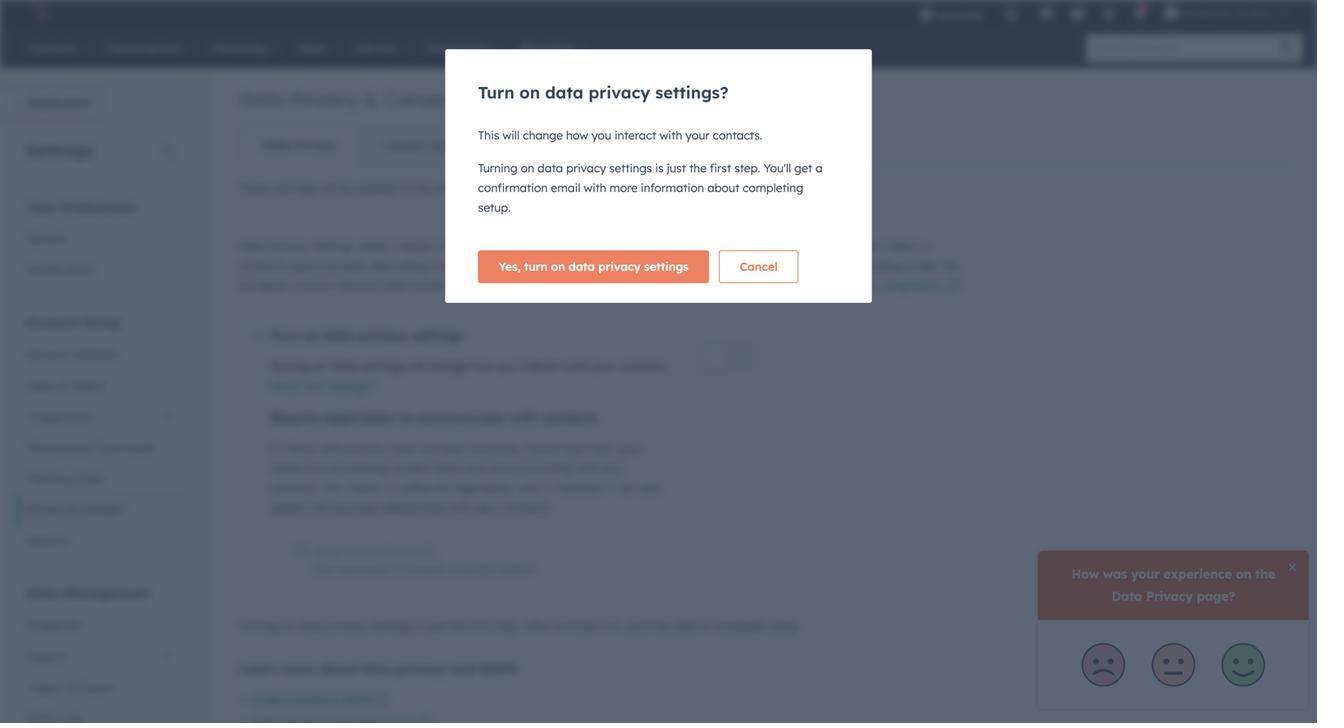 Task type: locate. For each thing, give the bounding box(es) containing it.
0 vertical spatial basis
[[361, 409, 395, 426]]

is left called
[[387, 481, 396, 495]]

link opens in a new window image
[[949, 281, 960, 293], [377, 696, 389, 707], [419, 712, 431, 723]]

1 vertical spatial about
[[803, 278, 837, 293]]

data up these at the left of page
[[263, 138, 291, 152]]

0 horizontal spatial a
[[816, 161, 823, 175]]

1 vertical spatial you
[[497, 359, 517, 373]]

0 horizontal spatial this
[[323, 481, 344, 495]]

basis up send
[[348, 544, 378, 558]]

0 horizontal spatial about
[[319, 661, 358, 677]]

it left can
[[606, 481, 613, 495]]

learn
[[733, 278, 766, 293], [239, 661, 277, 677]]

1 vertical spatial link opens in a new window image
[[377, 696, 389, 707]]

0 horizontal spatial gdpr
[[341, 693, 374, 707]]

1 vertical spatial interact
[[520, 359, 562, 373]]

1 horizontal spatial personal
[[613, 259, 660, 273]]

just for after
[[428, 619, 447, 633]]

on for turning on data privacy settings is just the first step. after turning it on, you'll be able to complete setup.
[[282, 619, 295, 633]]

data for data management
[[26, 585, 59, 601]]

consent
[[384, 87, 460, 112], [383, 138, 427, 152], [81, 503, 125, 517]]

0 horizontal spatial change
[[428, 359, 468, 373]]

will left 'applied'
[[319, 181, 336, 195]]

notifications link
[[16, 255, 184, 286]]

more down analyze link
[[610, 181, 638, 195]]

and down turning on data privacy settings is just the first step. after turning it on, you'll be able to complete setup.
[[450, 661, 475, 677]]

ask
[[452, 239, 471, 253]]

0 vertical spatial how
[[566, 128, 588, 142]]

turning inside turning on data privacy settings is just the first step. you'll get a confirmation email with more information about completing setup.
[[478, 161, 518, 175]]

navigation
[[239, 125, 675, 166]]

1 horizontal spatial a
[[922, 239, 929, 253]]

1 vertical spatial change
[[428, 359, 468, 373]]

your right the track
[[618, 441, 642, 456]]

tara schultz image
[[1164, 6, 1179, 21]]

& for export
[[68, 680, 76, 694]]

by
[[814, 259, 827, 273]]

notifications image
[[1133, 7, 1148, 22]]

on up what will change? link
[[313, 359, 326, 373]]

consent left options
[[383, 138, 427, 152]]

1 vertical spatial first
[[471, 619, 492, 633]]

require legal basis to communicate with contacts
[[270, 409, 598, 426]]

contacts. inside turning on these settings will change how you interact with your contacts. what will change?
[[618, 359, 668, 373]]

0 horizontal spatial for
[[310, 461, 325, 475]]

turn on data privacy settings
[[270, 327, 464, 344]]

tracking code link
[[16, 463, 184, 495]]

0 horizontal spatial first
[[471, 619, 492, 633]]

you inside turn on data privacy settings? dialog
[[592, 128, 612, 142]]

general inside your preferences "element"
[[26, 232, 68, 246]]

account defaults link
[[16, 339, 184, 370]]

just inside turning on data privacy settings is just the first step. you'll get a confirmation email with more information about completing setup.
[[667, 161, 686, 175]]

0 horizontal spatial be
[[340, 181, 353, 195]]

menu containing apoptosis studios
[[910, 0, 1298, 32]]

1 horizontal spatial just
[[667, 161, 686, 175]]

0 horizontal spatial it
[[391, 239, 398, 253]]

contacts. inside turn on data privacy settings? dialog
[[713, 128, 763, 142]]

2 vertical spatial consent
[[81, 503, 125, 517]]

privacy inside navigation
[[294, 138, 336, 152]]

1 horizontal spatial for
[[381, 544, 397, 558]]

regulation
[[471, 278, 529, 293]]

using
[[796, 239, 826, 253]]

more inside "link"
[[769, 278, 799, 293]]

consent options
[[383, 138, 473, 152]]

0 horizontal spatial more
[[281, 661, 315, 677]]

1 vertical spatial basis
[[348, 544, 378, 558]]

1 vertical spatial be
[[657, 619, 671, 633]]

navigation containing data privacy
[[239, 125, 675, 166]]

menu
[[910, 0, 1298, 32]]

reason down to in the bottom left of the page
[[270, 461, 307, 475]]

0 vertical spatial turn
[[478, 82, 515, 103]]

1 vertical spatial account
[[26, 347, 70, 361]]

1 vertical spatial consent
[[383, 138, 427, 152]]

settings down 'analyze'
[[609, 161, 652, 175]]

step. inside turning on data privacy settings is just the first step. you'll get a confirmation email with more information about completing setup.
[[735, 161, 761, 175]]

setup.
[[478, 200, 511, 215], [768, 619, 801, 633]]

2 vertical spatial gdpr
[[341, 693, 374, 707]]

communicating
[[488, 461, 572, 475]]

about inside learn more about gdpr compliance. "link"
[[803, 278, 837, 293]]

privacy up security
[[26, 503, 66, 517]]

2 horizontal spatial gdpr
[[840, 278, 873, 293]]

legal down change?
[[325, 409, 357, 426]]

0 horizontal spatial link opens in a new window image
[[377, 692, 389, 711]]

consent up yes,
[[493, 239, 535, 253]]

0 vertical spatial just
[[667, 161, 686, 175]]

settings inside data privacy settings make it easier to ask for consent and manage communication preferences when using tools that collect a contact's personal data. recording customer consent and protecting personal data is sometimes required by law, including under the european union's general data protection regulation (gdpr) and other data privacy laws.
[[312, 239, 355, 253]]

calling icon image
[[1004, 8, 1019, 23]]

0 vertical spatial link opens in a new window image
[[949, 277, 960, 297]]

account setup
[[26, 314, 121, 330]]

data management
[[26, 585, 149, 601]]

a up under
[[922, 239, 929, 253]]

calling icon button
[[998, 2, 1025, 26]]

0 vertical spatial more
[[610, 181, 638, 195]]

settings?
[[655, 82, 729, 103]]

link opens in a new window image inside learn more about gdpr compliance. "link"
[[949, 281, 960, 293]]

settings right these at the left of page
[[273, 181, 316, 195]]

1 vertical spatial more
[[769, 278, 799, 293]]

1 horizontal spatial general
[[337, 278, 379, 293]]

security link
[[16, 526, 184, 557]]

data
[[239, 87, 285, 112], [263, 138, 291, 152], [239, 239, 266, 253], [382, 278, 409, 293], [26, 585, 59, 601]]

how right "cookies"
[[566, 128, 588, 142]]

1 personal from the left
[[291, 259, 338, 273]]

to right the "able"
[[700, 619, 711, 633]]

communicate
[[416, 409, 506, 426]]

2 horizontal spatial it
[[606, 481, 613, 495]]

0 horizontal spatial emails
[[362, 563, 392, 575]]

laws.
[[703, 278, 730, 293]]

1 horizontal spatial more
[[610, 181, 638, 195]]

privacy up data privacy
[[291, 87, 359, 112]]

you up communicate
[[497, 359, 517, 373]]

more down required
[[769, 278, 799, 293]]

& up consent options link
[[364, 87, 378, 112]]

will up require legal basis to communicate with contacts
[[408, 359, 425, 373]]

& left export
[[68, 680, 76, 694]]

1 horizontal spatial emails
[[401, 544, 438, 558]]

personal up union's
[[291, 259, 338, 273]]

turning
[[478, 161, 518, 175], [270, 359, 310, 373], [239, 619, 278, 633]]

integrations
[[26, 409, 93, 424]]

0 horizontal spatial reason
[[270, 461, 307, 475]]

turn for turn on data privacy settings?
[[478, 82, 515, 103]]

this
[[478, 128, 500, 142], [323, 481, 344, 495]]

and down protecting
[[575, 278, 596, 293]]

link opens in a new window image for understanding gdpr
[[377, 696, 389, 707]]

account up "users"
[[26, 347, 70, 361]]

personal down 'communication'
[[613, 259, 660, 273]]

data inside "element"
[[26, 585, 59, 601]]

2 personal from the left
[[613, 259, 660, 273]]

first for after
[[471, 619, 492, 633]]

analyze link
[[586, 126, 674, 165]]

0 vertical spatial link opens in a new window image
[[949, 281, 960, 293]]

0 vertical spatial setup.
[[478, 200, 511, 215]]

turn
[[524, 259, 548, 274]]

change
[[523, 128, 563, 142], [428, 359, 468, 373]]

cookies link
[[496, 126, 586, 165]]

& right "users"
[[60, 378, 68, 392]]

legal
[[314, 544, 345, 558]]

turning inside turning on these settings will change how you interact with your contacts. what will change?
[[270, 359, 310, 373]]

settings down 'communication'
[[644, 259, 689, 274]]

first left after
[[471, 619, 492, 633]]

and down best
[[464, 461, 484, 475]]

your down settings?
[[686, 128, 710, 142]]

turning on data privacy settings is just the first step. after turning it on, you'll be able to complete setup.
[[239, 619, 801, 633]]

just up information
[[667, 161, 686, 175]]

privacy inside button
[[599, 259, 641, 274]]

0 horizontal spatial learn
[[239, 661, 277, 677]]

data down "cookies"
[[538, 161, 563, 175]]

1 vertical spatial setup.
[[768, 619, 801, 633]]

on inside turning on these settings will change how you interact with your contacts. what will change?
[[313, 359, 326, 373]]

upgrade
[[938, 8, 984, 21]]

1 vertical spatial legal
[[455, 481, 481, 495]]

security
[[26, 534, 70, 548]]

2 vertical spatial turning
[[239, 619, 278, 633]]

consent inside navigation
[[383, 138, 427, 152]]

to right 'applied'
[[400, 181, 411, 195]]

0 vertical spatial step.
[[735, 161, 761, 175]]

data inside turning on data privacy settings is just the first step. you'll get a confirmation email with more information about completing setup.
[[538, 161, 563, 175]]

on
[[520, 82, 540, 103], [521, 161, 534, 175], [551, 259, 565, 274], [303, 327, 320, 344], [313, 359, 326, 373], [282, 619, 295, 633]]

it inside to follow data privacy laws and best practices, record and track your reason for processing contact data and communicating with your contacts. this reason is called the legal basis, and in hubspot it can also explain the business relationship with your contacts.
[[606, 481, 613, 495]]

1 vertical spatial just
[[428, 619, 447, 633]]

1 horizontal spatial link opens in a new window image
[[419, 712, 431, 723]]

on up "cookies"
[[520, 82, 540, 103]]

on up (gdpr)
[[551, 259, 565, 274]]

learn inside "link"
[[733, 278, 766, 293]]

settings up learn more about data privacy and gdpr
[[370, 619, 413, 633]]

gdpr inside "link"
[[840, 278, 873, 293]]

gdpr down turning on data privacy settings is just the first step. after turning it on, you'll be able to complete setup.
[[479, 661, 517, 677]]

1 vertical spatial turn
[[270, 327, 299, 344]]

import & export
[[26, 680, 115, 694]]

2 vertical spatial for
[[381, 544, 397, 558]]

data privacy link
[[240, 126, 359, 165]]

basis up laws
[[361, 409, 395, 426]]

data for data privacy & consent
[[239, 87, 285, 112]]

properties
[[26, 618, 82, 632]]

1 horizontal spatial it
[[596, 619, 604, 633]]

get
[[795, 161, 813, 175]]

turning for turning on these settings will change how you interact with your contacts. what will change?
[[270, 359, 310, 373]]

also
[[639, 481, 662, 495]]

settings down turn on data privacy settings
[[362, 359, 405, 373]]

your inside turn on data privacy settings? dialog
[[686, 128, 710, 142]]

it up recording
[[391, 239, 398, 253]]

first inside turning on data privacy settings is just the first step. you'll get a confirmation email with more information about completing setup.
[[710, 161, 731, 175]]

options
[[431, 138, 473, 152]]

data down manage
[[569, 259, 595, 274]]

these
[[239, 181, 270, 195]]

your inside turning on these settings will change how you interact with your contacts. what will change?
[[591, 359, 615, 373]]

learn up understanding
[[239, 661, 277, 677]]

data privacy settings make it easier to ask for consent and manage communication preferences when using tools that collect a contact's personal data. recording customer consent and protecting personal data is sometimes required by law, including under the european union's general data protection regulation (gdpr) and other data privacy laws.
[[239, 239, 958, 293]]

1 account from the top
[[26, 314, 79, 330]]

marketplaces button
[[1030, 0, 1064, 26]]

0 horizontal spatial legal
[[325, 409, 357, 426]]

&
[[364, 87, 378, 112], [60, 378, 68, 392], [69, 503, 77, 517], [68, 680, 76, 694]]

gdpr down law,
[[840, 278, 873, 293]]

2 vertical spatial about
[[319, 661, 358, 677]]

on for turning on data privacy settings is just the first step. you'll get a confirmation email with more information about completing setup.
[[521, 161, 534, 175]]

turn on data privacy settings?
[[478, 82, 729, 103]]

for right ask
[[474, 239, 489, 253]]

about for learn more about data privacy and gdpr
[[319, 661, 358, 677]]

0 vertical spatial general
[[26, 232, 68, 246]]

on up understanding
[[282, 619, 295, 633]]

privacy & consent link
[[16, 495, 184, 526]]

it inside data privacy settings make it easier to ask for consent and manage communication preferences when using tools that collect a contact's personal data. recording customer consent and protecting personal data is sometimes required by law, including under the european union's general data protection regulation (gdpr) and other data privacy laws.
[[391, 239, 398, 253]]

setup. down account.
[[478, 200, 511, 215]]

1 horizontal spatial reason
[[347, 481, 384, 495]]

to left ask
[[438, 239, 449, 253]]

recording
[[373, 259, 427, 273]]

learn for learn more about data privacy and gdpr
[[239, 661, 277, 677]]

change inside turn on data privacy settings? dialog
[[523, 128, 563, 142]]

a right get at the top
[[816, 161, 823, 175]]

account up account defaults
[[26, 314, 79, 330]]

0 horizontal spatial how
[[472, 359, 494, 373]]

this right options
[[478, 128, 500, 142]]

1 vertical spatial learn
[[239, 661, 277, 677]]

marketplaces image
[[1039, 7, 1054, 22]]

on down union's
[[303, 327, 320, 344]]

0 horizontal spatial setup.
[[478, 200, 511, 215]]

your
[[26, 199, 56, 215]]

to
[[270, 441, 282, 456]]

settings up data.
[[312, 239, 355, 253]]

data.
[[341, 259, 369, 273]]

0 horizontal spatial interact
[[520, 359, 562, 373]]

step. left the 'you'll'
[[735, 161, 761, 175]]

your down other
[[591, 359, 615, 373]]

this inside turn on data privacy settings? dialog
[[478, 128, 500, 142]]

it left on,
[[596, 619, 604, 633]]

is inside data privacy settings make it easier to ask for consent and manage communication preferences when using tools that collect a contact's personal data. recording customer consent and protecting personal data is sometimes required by law, including under the european union's general data protection regulation (gdpr) and other data privacy laws.
[[692, 259, 701, 273]]

emails
[[401, 544, 438, 558], [362, 563, 392, 575]]

turn inside turn on data privacy settings? dialog
[[478, 82, 515, 103]]

in
[[542, 481, 552, 495]]

to inside data privacy settings make it easier to ask for consent and manage communication preferences when using tools that collect a contact's personal data. recording customer consent and protecting personal data is sometimes required by law, including under the european union's general data protection regulation (gdpr) and other data privacy laws.
[[438, 239, 449, 253]]

the
[[689, 161, 707, 175], [415, 181, 432, 195], [941, 259, 958, 273], [434, 481, 452, 495], [312, 500, 330, 515], [450, 619, 468, 633]]

contact
[[390, 461, 432, 475]]

the up information
[[689, 161, 707, 175]]

how
[[566, 128, 588, 142], [472, 359, 494, 373]]

contacts up record
[[542, 409, 598, 426]]

0 horizontal spatial personal
[[291, 259, 338, 273]]

hubspot link
[[20, 3, 62, 23]]

for inside to follow data privacy laws and best practices, record and track your reason for processing contact data and communicating with your contacts. this reason is called the legal basis, and in hubspot it can also explain the business relationship with your contacts.
[[310, 461, 325, 475]]

be left 'applied'
[[340, 181, 353, 195]]

privacy for data privacy
[[294, 138, 336, 152]]

a inside turning on data privacy settings is just the first step. you'll get a confirmation email with more information about completing setup.
[[816, 161, 823, 175]]

0 vertical spatial it
[[391, 239, 398, 253]]

and left the track
[[563, 441, 584, 456]]

2 account from the top
[[26, 347, 70, 361]]

0 vertical spatial be
[[340, 181, 353, 195]]

will
[[503, 128, 520, 142], [319, 181, 336, 195], [408, 359, 425, 373], [304, 379, 324, 393]]

emails up only send emails to contacts who have opted in.
[[401, 544, 438, 558]]

1 vertical spatial for
[[310, 461, 325, 475]]

about left completing
[[708, 181, 740, 195]]

1 horizontal spatial learn
[[733, 278, 766, 293]]

on inside turning on data privacy settings is just the first step. you'll get a confirmation email with more information about completing setup.
[[521, 161, 534, 175]]

about inside turning on data privacy settings is just the first step. you'll get a confirmation email with more information about completing setup.
[[708, 181, 740, 195]]

1 vertical spatial how
[[472, 359, 494, 373]]

0 vertical spatial gdpr
[[840, 278, 873, 293]]

settings down protection
[[412, 327, 464, 344]]

laws
[[392, 441, 416, 456]]

more
[[610, 181, 638, 195], [769, 278, 799, 293], [281, 661, 315, 677]]

1 horizontal spatial link opens in a new window image
[[419, 717, 431, 723]]

able
[[674, 619, 697, 633]]

link opens in a new window image for learn more about gdpr compliance.
[[949, 277, 960, 297]]

0 vertical spatial emails
[[401, 544, 438, 558]]

consent options link
[[359, 126, 496, 165]]

with inside turning on data privacy settings is just the first step. you'll get a confirmation email with more information about completing setup.
[[584, 181, 607, 195]]

this up business
[[323, 481, 344, 495]]

2 horizontal spatial for
[[474, 239, 489, 253]]

2 vertical spatial more
[[281, 661, 315, 677]]

1 vertical spatial privacy
[[294, 138, 336, 152]]

is up information
[[655, 161, 664, 175]]

1 horizontal spatial you
[[592, 128, 612, 142]]

change up communicate
[[428, 359, 468, 373]]

record
[[525, 441, 560, 456]]

general
[[26, 232, 68, 246], [337, 278, 379, 293]]

have
[[472, 563, 495, 575]]

0 vertical spatial privacy
[[291, 87, 359, 112]]

privacy down 'data privacy & consent'
[[294, 138, 336, 152]]

Search HubSpot search field
[[1087, 34, 1288, 62]]

the right under
[[941, 259, 958, 273]]

about
[[708, 181, 740, 195], [803, 278, 837, 293], [319, 661, 358, 677]]

data for data privacy
[[263, 138, 291, 152]]

1 horizontal spatial change
[[523, 128, 563, 142]]

be left the "able"
[[657, 619, 671, 633]]

interact inside turning on these settings will change how you interact with your contacts. what will change?
[[520, 359, 562, 373]]

properties link
[[16, 609, 184, 641]]

learn for learn more about gdpr compliance.
[[733, 278, 766, 293]]

link opens in a new window image
[[949, 277, 960, 297], [377, 692, 389, 711], [419, 717, 431, 723]]

complete
[[715, 619, 765, 633]]

protection
[[412, 278, 468, 293]]

2 horizontal spatial link opens in a new window image
[[949, 277, 960, 297]]

& down tracking code
[[69, 503, 77, 517]]

1 horizontal spatial interact
[[615, 128, 657, 142]]

data inside navigation
[[263, 138, 291, 152]]

1 horizontal spatial be
[[657, 619, 671, 633]]

the down who
[[450, 619, 468, 633]]

1 vertical spatial turning
[[270, 359, 310, 373]]

understanding
[[252, 693, 338, 707]]

a
[[816, 161, 823, 175], [922, 239, 929, 253]]

will inside turn on data privacy settings? dialog
[[503, 128, 520, 142]]

after
[[524, 619, 551, 633]]

it
[[391, 239, 398, 253], [606, 481, 613, 495], [596, 619, 604, 633]]

and left in
[[518, 481, 539, 495]]

1 vertical spatial this
[[323, 481, 344, 495]]

1 horizontal spatial turn
[[478, 82, 515, 103]]

privacy for data privacy & consent
[[291, 87, 359, 112]]

setup. inside turning on data privacy settings is just the first step. you'll get a confirmation email with more information about completing setup.
[[478, 200, 511, 215]]

account setup element
[[16, 313, 184, 557]]

0 vertical spatial first
[[710, 161, 731, 175]]

require
[[270, 409, 321, 426]]

0 vertical spatial learn
[[733, 278, 766, 293]]

data up processing
[[320, 441, 346, 456]]

data up "cookies"
[[545, 82, 584, 103]]

data up contact's
[[239, 239, 266, 253]]

privacy inside to follow data privacy laws and best practices, record and track your reason for processing contact data and communicating with your contacts. this reason is called the legal basis, and in hubspot it can also explain the business relationship with your contacts.
[[349, 441, 389, 456]]

1 vertical spatial link opens in a new window image
[[377, 692, 389, 711]]

interact down (gdpr)
[[520, 359, 562, 373]]

about up understanding gdpr link at left
[[319, 661, 358, 677]]

on,
[[607, 619, 623, 633]]

1 horizontal spatial legal
[[455, 481, 481, 495]]

privacy
[[589, 82, 650, 103], [567, 161, 606, 175], [269, 239, 309, 253], [599, 259, 641, 274], [660, 278, 700, 293], [359, 327, 408, 344], [349, 441, 389, 456], [327, 619, 367, 633], [396, 661, 446, 677]]

2 vertical spatial it
[[596, 619, 604, 633]]

1 horizontal spatial first
[[710, 161, 731, 175]]

will left "cookies"
[[503, 128, 520, 142]]

0 vertical spatial reason
[[270, 461, 307, 475]]

users & teams link
[[16, 370, 184, 401]]

& inside data management "element"
[[68, 680, 76, 694]]

more up understanding
[[281, 661, 315, 677]]

turn for turn on data privacy settings
[[270, 327, 299, 344]]

legal left 'basis,'
[[455, 481, 481, 495]]

0 vertical spatial change
[[523, 128, 563, 142]]

only send emails to contacts who have opted in.
[[314, 563, 538, 575]]

is left sometimes
[[692, 259, 701, 273]]

0 vertical spatial this
[[478, 128, 500, 142]]

yes,
[[499, 259, 521, 274]]

general down your
[[26, 232, 68, 246]]

data for data privacy settings make it easier to ask for consent and manage communication preferences when using tools that collect a contact's personal data. recording customer consent and protecting personal data is sometimes required by law, including under the european union's general data protection regulation (gdpr) and other data privacy laws.
[[239, 239, 266, 253]]

2 vertical spatial link opens in a new window image
[[419, 717, 431, 723]]

you'll
[[764, 161, 791, 175]]

you down the 'turn on data privacy settings?'
[[592, 128, 612, 142]]

2 horizontal spatial link opens in a new window image
[[949, 281, 960, 293]]

preferences
[[61, 199, 137, 215]]

on for turn on data privacy settings
[[303, 327, 320, 344]]

link opens in a new window image inside understanding gdpr link
[[377, 696, 389, 707]]

0 vertical spatial for
[[474, 239, 489, 253]]

1 vertical spatial reason
[[347, 481, 384, 495]]

2 vertical spatial link opens in a new window image
[[419, 712, 431, 723]]



Task type: vqa. For each thing, say whether or not it's contained in the screenshot.
Advanced inside Button
no



Task type: describe. For each thing, give the bounding box(es) containing it.
data down 'communication'
[[663, 259, 689, 273]]

legal inside to follow data privacy laws and best practices, record and track your reason for processing contact data and communicating with your contacts. this reason is called the legal basis, and in hubspot it can also explain the business relationship with your contacts.
[[455, 481, 481, 495]]

learn more about gdpr compliance.
[[733, 278, 946, 293]]

your down the track
[[601, 461, 626, 475]]

0 vertical spatial legal
[[325, 409, 357, 426]]

to up laws
[[399, 409, 412, 426]]

turning for turning on data privacy settings is just the first step. you'll get a confirmation email with more information about completing setup.
[[478, 161, 518, 175]]

contact's
[[239, 259, 288, 273]]

and left best
[[419, 441, 440, 456]]

1 vertical spatial consent
[[484, 259, 527, 273]]

the inside data privacy settings make it easier to ask for consent and manage communication preferences when using tools that collect a contact's personal data. recording customer consent and protecting personal data is sometimes required by law, including under the european union's general data protection regulation (gdpr) and other data privacy laws.
[[941, 259, 958, 273]]

account for account defaults
[[26, 347, 70, 361]]

turn on data privacy settings? dialog
[[445, 49, 872, 303]]

general link
[[16, 224, 184, 255]]

1 horizontal spatial gdpr
[[479, 661, 517, 677]]

easier
[[402, 239, 434, 253]]

on for turn on data privacy settings?
[[520, 82, 540, 103]]

more for learn more about gdpr compliance.
[[769, 278, 799, 293]]

hubspot image
[[30, 3, 49, 23]]

your preferences
[[26, 199, 137, 215]]

to down legal basis for emails
[[395, 563, 404, 575]]

information
[[641, 181, 704, 195]]

send
[[337, 563, 359, 575]]

marketplace downloads
[[26, 440, 157, 455]]

search image
[[1280, 41, 1294, 56]]

more inside turning on data privacy settings is just the first step. you'll get a confirmation email with more information about completing setup.
[[610, 181, 638, 195]]

& for consent
[[69, 503, 77, 517]]

cancel
[[740, 259, 778, 274]]

cookies
[[520, 138, 563, 152]]

make
[[358, 239, 388, 253]]

when
[[765, 239, 793, 253]]

entire
[[435, 181, 466, 195]]

1 horizontal spatial setup.
[[768, 619, 801, 633]]

settings inside turning on these settings will change how you interact with your contacts. what will change?
[[362, 359, 405, 373]]

search button
[[1271, 34, 1303, 62]]

turning on these settings will change how you interact with your contacts. what will change?
[[270, 359, 668, 393]]

and up turn
[[538, 239, 559, 253]]

for inside data privacy settings make it easier to ask for consent and manage communication preferences when using tools that collect a contact's personal data. recording customer consent and protecting personal data is sometimes required by law, including under the european union's general data protection regulation (gdpr) and other data privacy laws.
[[474, 239, 489, 253]]

marketplace
[[26, 440, 93, 455]]

upgrade image
[[919, 7, 934, 22]]

change?
[[327, 379, 376, 393]]

about for learn more about gdpr compliance.
[[803, 278, 837, 293]]

and up (gdpr)
[[530, 259, 551, 273]]

settings inside turning on data privacy settings is just the first step. you'll get a confirmation email with more information about completing setup.
[[609, 161, 652, 175]]

general inside data privacy settings make it easier to ask for consent and manage communication preferences when using tools that collect a contact's personal data. recording customer consent and protecting personal data is sometimes required by law, including under the european union's general data protection regulation (gdpr) and other data privacy laws.
[[337, 278, 379, 293]]

more for learn more about data privacy and gdpr
[[281, 661, 315, 677]]

studios
[[1235, 6, 1273, 20]]

opted
[[497, 563, 525, 575]]

completing
[[743, 181, 804, 195]]

protecting
[[554, 259, 610, 273]]

learn more about gdpr compliance. link
[[733, 277, 963, 297]]

a inside data privacy settings make it easier to ask for consent and manage communication preferences when using tools that collect a contact's personal data. recording customer consent and protecting personal data is sometimes required by law, including under the european union's general data protection regulation (gdpr) and other data privacy laws.
[[922, 239, 929, 253]]

will right what
[[304, 379, 324, 393]]

import
[[26, 680, 65, 694]]

with inside turning on these settings will change how you interact with your contacts. what will change?
[[565, 359, 588, 373]]

data right other
[[631, 278, 657, 293]]

called
[[399, 481, 431, 495]]

on for turning on these settings will change how you interact with your contacts. what will change?
[[313, 359, 326, 373]]

apoptosis studios
[[1182, 6, 1273, 20]]

is inside to follow data privacy laws and best practices, record and track your reason for processing contact data and communicating with your contacts. this reason is called the legal basis, and in hubspot it can also explain the business relationship with your contacts.
[[387, 481, 396, 495]]

data up "these"
[[324, 327, 354, 344]]

yes, turn on data privacy settings
[[499, 259, 689, 274]]

the right explain
[[312, 500, 330, 515]]

export
[[79, 680, 115, 694]]

step. for you'll
[[735, 161, 761, 175]]

you inside turning on these settings will change how you interact with your contacts. what will change?
[[497, 359, 517, 373]]

other
[[600, 278, 628, 293]]

under
[[907, 259, 938, 273]]

data down only
[[298, 619, 324, 633]]

apoptosis
[[1182, 6, 1233, 20]]

legal basis for emails
[[314, 544, 438, 558]]

link opens in a new window image for learn more about gdpr compliance.
[[949, 281, 960, 293]]

change inside turning on these settings will change how you interact with your contacts. what will change?
[[428, 359, 468, 373]]

privacy inside turning on data privacy settings is just the first step. you'll get a confirmation email with more information about completing setup.
[[567, 161, 606, 175]]

1 vertical spatial emails
[[362, 563, 392, 575]]

notifications button
[[1126, 0, 1154, 26]]

including
[[855, 259, 903, 273]]

turning
[[555, 619, 593, 633]]

data down best
[[435, 461, 460, 475]]

dashboard link
[[0, 87, 101, 119]]

customer
[[431, 259, 481, 273]]

account for account setup
[[26, 314, 79, 330]]

communication
[[611, 239, 695, 253]]

consent inside account setup element
[[81, 503, 125, 517]]

your down 'basis,'
[[475, 500, 499, 515]]

is inside turning on data privacy settings is just the first step. you'll get a confirmation email with more information about completing setup.
[[655, 161, 664, 175]]

link opens in a new window image for understanding gdpr
[[377, 692, 389, 711]]

interact inside turn on data privacy settings? dialog
[[615, 128, 657, 142]]

union's
[[294, 278, 333, 293]]

who
[[450, 563, 470, 575]]

follow
[[285, 441, 317, 456]]

the inside turning on data privacy settings is just the first step. you'll get a confirmation email with more information about completing setup.
[[689, 161, 707, 175]]

first for you'll
[[710, 161, 731, 175]]

hubspot
[[555, 481, 603, 495]]

data inside button
[[569, 259, 595, 274]]

how inside turning on these settings will change how you interact with your contacts. what will change?
[[472, 359, 494, 373]]

relationship
[[382, 500, 446, 515]]

this inside to follow data privacy laws and best practices, record and track your reason for processing contact data and communicating with your contacts. this reason is called the legal basis, and in hubspot it can also explain the business relationship with your contacts.
[[323, 481, 344, 495]]

required
[[766, 259, 811, 273]]

0 vertical spatial consent
[[493, 239, 535, 253]]

practices,
[[470, 441, 522, 456]]

data management element
[[16, 584, 184, 723]]

is down only send emails to contacts who have opted in.
[[416, 619, 425, 633]]

processing
[[329, 461, 387, 475]]

these
[[330, 359, 359, 373]]

objects button
[[16, 641, 184, 672]]

basis,
[[484, 481, 515, 495]]

turning for turning on data privacy settings is just the first step. after turning it on, you'll be able to complete setup.
[[239, 619, 278, 633]]

0 vertical spatial consent
[[384, 87, 460, 112]]

tools
[[829, 239, 855, 253]]

tracking
[[26, 472, 72, 486]]

0 vertical spatial contacts
[[542, 409, 598, 426]]

data up understanding gdpr link at left
[[362, 661, 392, 677]]

teams
[[71, 378, 106, 392]]

the right called
[[434, 481, 452, 495]]

these settings will be applied to the entire account.
[[239, 181, 515, 195]]

understanding gdpr
[[252, 693, 374, 707]]

0 horizontal spatial contacts
[[407, 563, 448, 575]]

can
[[616, 481, 636, 495]]

best
[[443, 441, 467, 456]]

only
[[314, 563, 334, 575]]

downloads
[[97, 440, 157, 455]]

step. for after
[[495, 619, 521, 633]]

settings image
[[1102, 7, 1117, 22]]

help button
[[1064, 0, 1092, 26]]

settings
[[26, 140, 93, 160]]

just for you'll
[[667, 161, 686, 175]]

notifications
[[26, 263, 96, 277]]

(gdpr)
[[532, 278, 572, 293]]

help image
[[1071, 7, 1085, 22]]

& for teams
[[60, 378, 68, 392]]

dashboard
[[27, 95, 91, 110]]

settings inside button
[[644, 259, 689, 274]]

you'll
[[627, 619, 654, 633]]

on inside button
[[551, 259, 565, 274]]

import & export link
[[16, 672, 184, 703]]

how inside turn on data privacy settings? dialog
[[566, 128, 588, 142]]

the left "entire"
[[415, 181, 432, 195]]

what
[[270, 379, 301, 393]]

settings link
[[1092, 0, 1126, 26]]

business
[[333, 500, 379, 515]]

privacy inside account setup element
[[26, 503, 66, 517]]

collect
[[884, 239, 919, 253]]

cancel button
[[719, 250, 799, 283]]

confirmation
[[478, 181, 548, 195]]

your preferences element
[[16, 198, 184, 286]]

compliance.
[[877, 278, 946, 293]]

data down recording
[[382, 278, 409, 293]]

analyze
[[609, 138, 651, 152]]

data privacy & consent
[[239, 87, 460, 112]]



